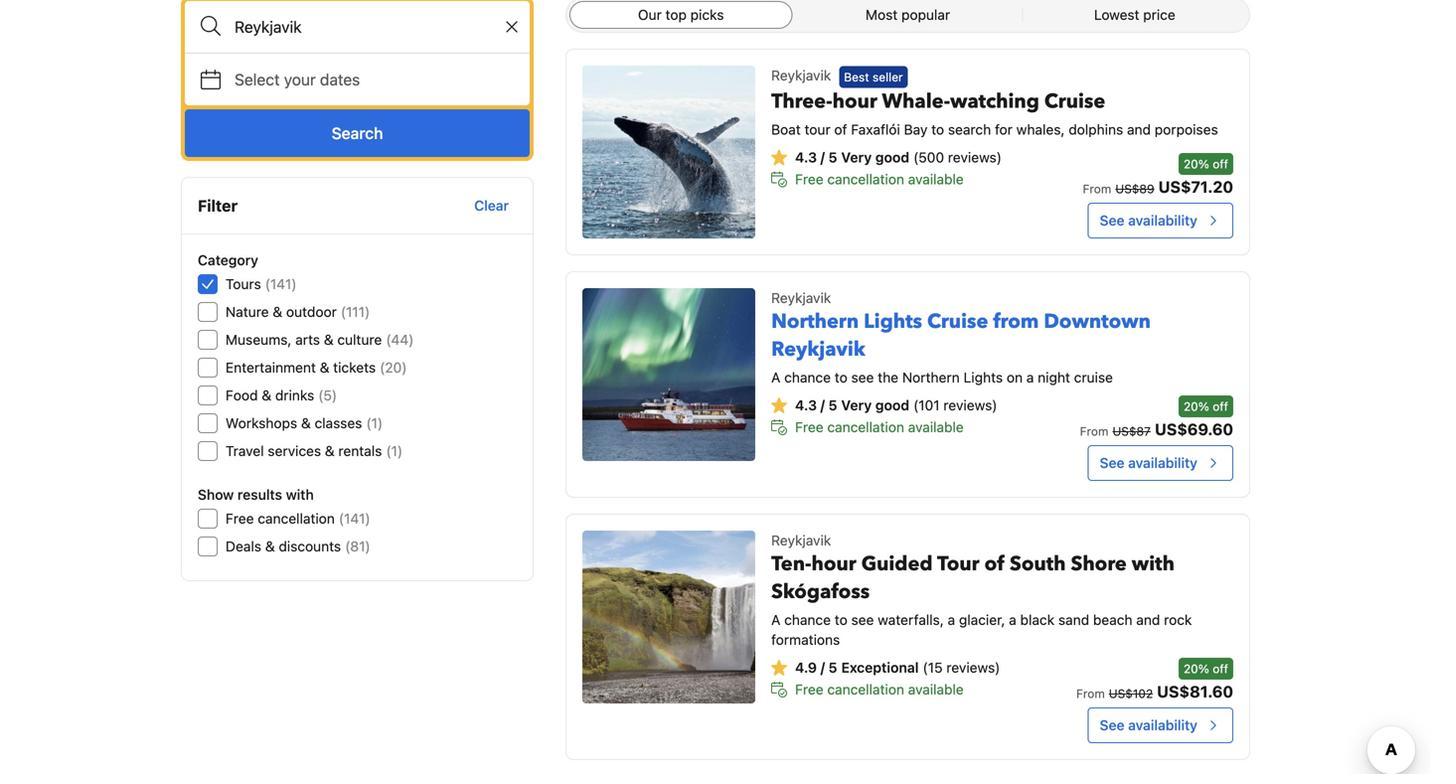 Task type: describe. For each thing, give the bounding box(es) containing it.
whales,
[[1016, 121, 1065, 137]]

reykjavik for reykjavik ten-hour guided tour of south shore with skógafoss a chance to see waterfalls, a glacier, a black sand beach and rock formations
[[771, 532, 831, 549]]

picks
[[690, 6, 724, 23]]

boat
[[771, 121, 801, 137]]

three-
[[771, 88, 832, 115]]

1 vertical spatial lights
[[964, 369, 1003, 386]]

(111)
[[341, 304, 370, 320]]

and inside reykjavik ten-hour guided tour of south shore with skógafoss a chance to see waterfalls, a glacier, a black sand beach and rock formations
[[1136, 612, 1160, 628]]

a inside the reykjavik northern lights cruise from downtown reykjavik a chance to see the northern lights on a night cruise
[[771, 369, 781, 386]]

availability for three-hour whale-watching cruise
[[1128, 212, 1198, 229]]

(5)
[[318, 387, 337, 404]]

cruise inside the reykjavik northern lights cruise from downtown reykjavik a chance to see the northern lights on a night cruise
[[927, 308, 988, 335]]

us$71.20
[[1159, 177, 1233, 196]]

free cancellation available for skógafoss
[[795, 681, 964, 698]]

(81)
[[345, 538, 370, 555]]

waterfalls,
[[878, 612, 944, 628]]

seller
[[873, 70, 903, 84]]

a inside reykjavik ten-hour guided tour of south shore with skógafoss a chance to see waterfalls, a glacier, a black sand beach and rock formations
[[771, 612, 781, 628]]

/ for bay
[[821, 149, 825, 165]]

hour inside three-hour whale-watching cruise boat tour of faxaflói bay to search for whales, dolphins and porpoises
[[832, 88, 877, 115]]

clear
[[474, 197, 509, 214]]

see availability for northern lights cruise from downtown reykjavik
[[1100, 455, 1198, 471]]

popular
[[901, 6, 950, 23]]

ten-hour guided tour of south shore with skógafoss image
[[582, 531, 755, 704]]

from for three-hour whale-watching cruise
[[1083, 182, 1111, 196]]

lowest
[[1094, 6, 1140, 23]]

4.3 for reykjavik
[[795, 397, 817, 413]]

for
[[995, 121, 1013, 137]]

us$87
[[1113, 424, 1151, 438]]

classes
[[315, 415, 362, 431]]

culture
[[337, 331, 382, 348]]

from
[[993, 308, 1039, 335]]

0 horizontal spatial lights
[[864, 308, 922, 335]]

Where are you going? search field
[[185, 1, 530, 53]]

available for bay
[[908, 171, 964, 187]]

best
[[844, 70, 869, 84]]

most
[[866, 6, 898, 23]]

& right the arts
[[324, 331, 334, 348]]

cancellation up deals & discounts (81)
[[258, 510, 335, 527]]

search
[[948, 121, 991, 137]]

travel services & rentals (1)
[[226, 443, 403, 459]]

available for skógafoss
[[908, 681, 964, 698]]

show
[[198, 487, 234, 503]]

available for to
[[908, 419, 964, 435]]

cruise inside three-hour whale-watching cruise boat tour of faxaflói bay to search for whales, dolphins and porpoises
[[1044, 88, 1105, 115]]

beach
[[1093, 612, 1133, 628]]

three-hour whale-watching cruise image
[[582, 66, 755, 239]]

discounts
[[279, 538, 341, 555]]

see availability for three-hour whale-watching cruise
[[1100, 212, 1198, 229]]

with inside reykjavik ten-hour guided tour of south shore with skógafoss a chance to see waterfalls, a glacier, a black sand beach and rock formations
[[1132, 551, 1175, 578]]

availability for ten-hour guided tour of south shore with skógafoss
[[1128, 717, 1198, 733]]

free for three-hour whale-watching cruise
[[795, 171, 824, 187]]

deals & discounts (81)
[[226, 538, 370, 555]]

show results with
[[198, 487, 314, 503]]

tour
[[805, 121, 831, 137]]

to inside the reykjavik northern lights cruise from downtown reykjavik a chance to see the northern lights on a night cruise
[[835, 369, 848, 386]]

top
[[665, 6, 687, 23]]

off for northern lights cruise from downtown reykjavik
[[1213, 400, 1228, 413]]

/ for to
[[821, 397, 825, 413]]

northern lights cruise from downtown reykjavik image
[[582, 288, 755, 461]]

4.9
[[795, 659, 817, 676]]

sand
[[1058, 612, 1089, 628]]

free cancellation (141)
[[226, 510, 370, 527]]

outdoor
[[286, 304, 337, 320]]

see inside the reykjavik northern lights cruise from downtown reykjavik a chance to see the northern lights on a night cruise
[[851, 369, 874, 386]]

food & drinks (5)
[[226, 387, 337, 404]]

price
[[1143, 6, 1176, 23]]

nature
[[226, 304, 269, 320]]

20% for northern lights cruise from downtown reykjavik
[[1184, 400, 1209, 413]]

us$81.60
[[1157, 682, 1233, 701]]

from us$87 us$69.60
[[1080, 420, 1233, 439]]

travel
[[226, 443, 264, 459]]

entertainment & tickets (20)
[[226, 359, 407, 376]]

on
[[1007, 369, 1023, 386]]

porpoises
[[1155, 121, 1218, 137]]

select your dates
[[235, 70, 360, 89]]

us$69.60
[[1155, 420, 1233, 439]]

1 vertical spatial (1)
[[386, 443, 403, 459]]

free cancellation available for to
[[795, 419, 964, 435]]

2 vertical spatial reviews)
[[946, 659, 1000, 676]]

reviews) for cruise
[[944, 397, 997, 413]]

1 horizontal spatial a
[[1009, 612, 1017, 628]]

black
[[1020, 612, 1055, 628]]

cruise
[[1074, 369, 1113, 386]]

guided
[[861, 551, 933, 578]]

4.3 / 5 very good (500 reviews)
[[795, 149, 1002, 165]]

museums,
[[226, 331, 292, 348]]

(101
[[913, 397, 940, 413]]

the
[[878, 369, 899, 386]]

drinks
[[275, 387, 314, 404]]

5 for skógafoss
[[828, 659, 837, 676]]

good for reykjavik
[[875, 397, 909, 413]]

4.9 / 5 exceptional (15 reviews)
[[795, 659, 1000, 676]]

skógafoss
[[771, 578, 870, 606]]

night
[[1038, 369, 1070, 386]]

workshops & classes (1)
[[226, 415, 383, 431]]

to inside reykjavik ten-hour guided tour of south shore with skógafoss a chance to see waterfalls, a glacier, a black sand beach and rock formations
[[835, 612, 848, 628]]

ten-
[[771, 551, 812, 578]]

faxaflói
[[851, 121, 900, 137]]

free for ten-hour guided tour of south shore with skógafoss
[[795, 681, 824, 698]]

& for outdoor
[[273, 304, 282, 320]]

chance inside the reykjavik northern lights cruise from downtown reykjavik a chance to see the northern lights on a night cruise
[[784, 369, 831, 386]]

our top picks
[[638, 6, 724, 23]]

see inside reykjavik ten-hour guided tour of south shore with skógafoss a chance to see waterfalls, a glacier, a black sand beach and rock formations
[[851, 612, 874, 628]]

search button
[[185, 109, 530, 157]]

three-hour whale-watching cruise boat tour of faxaflói bay to search for whales, dolphins and porpoises
[[771, 88, 1218, 137]]

category
[[198, 252, 258, 268]]



Task type: vqa. For each thing, say whether or not it's contained in the screenshot.


Task type: locate. For each thing, give the bounding box(es) containing it.
2 horizontal spatial a
[[1027, 369, 1034, 386]]

reykjavik for reykjavik northern lights cruise from downtown reykjavik a chance to see the northern lights on a night cruise
[[771, 290, 831, 306]]

& for tickets
[[320, 359, 329, 376]]

20% off for northern lights cruise from downtown reykjavik
[[1184, 400, 1228, 413]]

& right food
[[262, 387, 271, 404]]

(141)
[[265, 276, 297, 292], [339, 510, 370, 527]]

& right deals
[[265, 538, 275, 555]]

3 / from the top
[[821, 659, 825, 676]]

2 vertical spatial free cancellation available
[[795, 681, 964, 698]]

availability down from us$102 us$81.60
[[1128, 717, 1198, 733]]

0 vertical spatial cruise
[[1044, 88, 1105, 115]]

2 vertical spatial availability
[[1128, 717, 1198, 733]]

2 see availability from the top
[[1100, 455, 1198, 471]]

free down 4.3 / 5 very good (101 reviews) in the right of the page
[[795, 419, 824, 435]]

off for three-hour whale-watching cruise
[[1213, 157, 1228, 171]]

reviews) right (15
[[946, 659, 1000, 676]]

1 reykjavik from the top
[[771, 67, 831, 83]]

0 vertical spatial of
[[834, 121, 847, 137]]

reviews) for watching
[[948, 149, 1002, 165]]

1 chance from the top
[[784, 369, 831, 386]]

cancellation down 'exceptional'
[[827, 681, 904, 698]]

0 vertical spatial reviews)
[[948, 149, 1002, 165]]

0 vertical spatial 4.3
[[795, 149, 817, 165]]

0 vertical spatial off
[[1213, 157, 1228, 171]]

rentals
[[338, 443, 382, 459]]

workshops
[[226, 415, 297, 431]]

2 available from the top
[[908, 419, 964, 435]]

watching
[[950, 88, 1039, 115]]

1 vertical spatial availability
[[1128, 455, 1198, 471]]

(141) up nature & outdoor (111)
[[265, 276, 297, 292]]

from left us$87
[[1080, 424, 1109, 438]]

0 vertical spatial 5
[[828, 149, 837, 165]]

2 20% off from the top
[[1184, 400, 1228, 413]]

arts
[[295, 331, 320, 348]]

5 left the (101
[[828, 397, 837, 413]]

hour up skógafoss
[[812, 551, 856, 578]]

very for reykjavik
[[841, 397, 872, 413]]

1 vertical spatial see
[[851, 612, 874, 628]]

1 vertical spatial see availability
[[1100, 455, 1198, 471]]

0 vertical spatial northern
[[771, 308, 859, 335]]

whale-
[[882, 88, 950, 115]]

1 very from the top
[[841, 149, 872, 165]]

free down tour in the top right of the page
[[795, 171, 824, 187]]

(1) right rentals
[[386, 443, 403, 459]]

available
[[908, 171, 964, 187], [908, 419, 964, 435], [908, 681, 964, 698]]

chance inside reykjavik ten-hour guided tour of south shore with skógafoss a chance to see waterfalls, a glacier, a black sand beach and rock formations
[[784, 612, 831, 628]]

0 vertical spatial free cancellation available
[[795, 171, 964, 187]]

select
[[235, 70, 280, 89]]

with right shore
[[1132, 551, 1175, 578]]

reykjavik for reykjavik
[[771, 67, 831, 83]]

of inside reykjavik ten-hour guided tour of south shore with skógafoss a chance to see waterfalls, a glacier, a black sand beach and rock formations
[[985, 551, 1005, 578]]

& for classes
[[301, 415, 311, 431]]

us$89
[[1115, 182, 1155, 196]]

1 vertical spatial 4.3
[[795, 397, 817, 413]]

to
[[931, 121, 944, 137], [835, 369, 848, 386], [835, 612, 848, 628]]

0 vertical spatial /
[[821, 149, 825, 165]]

cancellation for to
[[827, 419, 904, 435]]

a
[[771, 369, 781, 386], [771, 612, 781, 628]]

& up travel services & rentals (1)
[[301, 415, 311, 431]]

1 vertical spatial a
[[771, 612, 781, 628]]

1 see availability from the top
[[1100, 212, 1198, 229]]

2 chance from the top
[[784, 612, 831, 628]]

good for tour
[[875, 149, 909, 165]]

0 vertical spatial see
[[1100, 212, 1125, 229]]

1 vertical spatial cruise
[[927, 308, 988, 335]]

1 vertical spatial of
[[985, 551, 1005, 578]]

cancellation for bay
[[827, 171, 904, 187]]

filter
[[198, 196, 238, 215]]

3 see availability from the top
[[1100, 717, 1198, 733]]

glacier,
[[959, 612, 1005, 628]]

reviews)
[[948, 149, 1002, 165], [944, 397, 997, 413], [946, 659, 1000, 676]]

0 vertical spatial see availability
[[1100, 212, 1198, 229]]

1 vertical spatial (141)
[[339, 510, 370, 527]]

1 vertical spatial see
[[1100, 455, 1125, 471]]

1 4.3 from the top
[[795, 149, 817, 165]]

a left black
[[1009, 612, 1017, 628]]

4 reykjavik from the top
[[771, 532, 831, 549]]

chance
[[784, 369, 831, 386], [784, 612, 831, 628]]

2 good from the top
[[875, 397, 909, 413]]

0 horizontal spatial (141)
[[265, 276, 297, 292]]

hour
[[832, 88, 877, 115], [812, 551, 856, 578]]

off up us$69.60
[[1213, 400, 1228, 413]]

see
[[1100, 212, 1125, 229], [1100, 455, 1125, 471], [1100, 717, 1125, 733]]

1 see from the top
[[1100, 212, 1125, 229]]

very left the (101
[[841, 397, 872, 413]]

& for drinks
[[262, 387, 271, 404]]

2 5 from the top
[[828, 397, 837, 413]]

dolphins
[[1069, 121, 1123, 137]]

1 vertical spatial available
[[908, 419, 964, 435]]

1 vertical spatial good
[[875, 397, 909, 413]]

4.3 for tour
[[795, 149, 817, 165]]

20% off up us$81.60
[[1184, 662, 1228, 676]]

1 vertical spatial 5
[[828, 397, 837, 413]]

from left us$89 on the top right
[[1083, 182, 1111, 196]]

2 vertical spatial 20% off
[[1184, 662, 1228, 676]]

5 right 4.9 in the bottom right of the page
[[828, 659, 837, 676]]

2 see from the top
[[1100, 455, 1125, 471]]

to down skógafoss
[[835, 612, 848, 628]]

1 off from the top
[[1213, 157, 1228, 171]]

2 vertical spatial see availability
[[1100, 717, 1198, 733]]

see down us$87
[[1100, 455, 1125, 471]]

2 vertical spatial see
[[1100, 717, 1125, 733]]

good down the
[[875, 397, 909, 413]]

off
[[1213, 157, 1228, 171], [1213, 400, 1228, 413], [1213, 662, 1228, 676]]

0 vertical spatial lights
[[864, 308, 922, 335]]

1 horizontal spatial (1)
[[386, 443, 403, 459]]

0 vertical spatial 20%
[[1184, 157, 1209, 171]]

20% up us$71.20
[[1184, 157, 1209, 171]]

and left rock
[[1136, 612, 1160, 628]]

1 see from the top
[[851, 369, 874, 386]]

1 available from the top
[[908, 171, 964, 187]]

1 a from the top
[[771, 369, 781, 386]]

3 20% from the top
[[1184, 662, 1209, 676]]

chance up formations on the right bottom of the page
[[784, 612, 831, 628]]

tours (141)
[[226, 276, 297, 292]]

see for northern lights cruise from downtown reykjavik
[[1100, 455, 1125, 471]]

3 free cancellation available from the top
[[795, 681, 964, 698]]

free cancellation available for bay
[[795, 171, 964, 187]]

0 vertical spatial from
[[1083, 182, 1111, 196]]

rock
[[1164, 612, 1192, 628]]

availability down from us$89 us$71.20
[[1128, 212, 1198, 229]]

see for three-hour whale-watching cruise
[[1100, 212, 1125, 229]]

/ for skógafoss
[[821, 659, 825, 676]]

best seller
[[844, 70, 903, 84]]

free cancellation available down '4.3 / 5 very good (500 reviews)'
[[795, 171, 964, 187]]

0 horizontal spatial (1)
[[366, 415, 383, 431]]

available down (500
[[908, 171, 964, 187]]

1 vertical spatial reviews)
[[944, 397, 997, 413]]

northern
[[771, 308, 859, 335], [902, 369, 960, 386]]

1 horizontal spatial of
[[985, 551, 1005, 578]]

reykjavik northern lights cruise from downtown reykjavik a chance to see the northern lights on a night cruise
[[771, 290, 1151, 386]]

free up deals
[[226, 510, 254, 527]]

0 vertical spatial to
[[931, 121, 944, 137]]

2 a from the top
[[771, 612, 781, 628]]

exceptional
[[841, 659, 919, 676]]

cruise left from
[[927, 308, 988, 335]]

1 vertical spatial and
[[1136, 612, 1160, 628]]

clear button
[[466, 188, 517, 224]]

of right tour in the top right of the page
[[834, 121, 847, 137]]

0 horizontal spatial with
[[286, 487, 314, 503]]

tour
[[937, 551, 980, 578]]

from
[[1083, 182, 1111, 196], [1080, 424, 1109, 438], [1076, 687, 1105, 701]]

1 5 from the top
[[828, 149, 837, 165]]

a right on at the right of the page
[[1027, 369, 1034, 386]]

cancellation down 4.3 / 5 very good (101 reviews) in the right of the page
[[827, 419, 904, 435]]

and
[[1127, 121, 1151, 137], [1136, 612, 1160, 628]]

0 vertical spatial chance
[[784, 369, 831, 386]]

cancellation for skógafoss
[[827, 681, 904, 698]]

0 vertical spatial a
[[771, 369, 781, 386]]

see availability for ten-hour guided tour of south shore with skógafoss
[[1100, 717, 1198, 733]]

of right tour
[[985, 551, 1005, 578]]

(20)
[[380, 359, 407, 376]]

0 vertical spatial available
[[908, 171, 964, 187]]

available down (15
[[908, 681, 964, 698]]

20% off up us$71.20
[[1184, 157, 1228, 171]]

off up us$71.20
[[1213, 157, 1228, 171]]

2 very from the top
[[841, 397, 872, 413]]

5 down tour in the top right of the page
[[828, 149, 837, 165]]

0 horizontal spatial a
[[948, 612, 955, 628]]

services
[[268, 443, 321, 459]]

from us$89 us$71.20
[[1083, 177, 1233, 196]]

0 vertical spatial see
[[851, 369, 874, 386]]

free down 4.9 in the bottom right of the page
[[795, 681, 824, 698]]

your
[[284, 70, 316, 89]]

1 20% from the top
[[1184, 157, 1209, 171]]

20% up us$81.60
[[1184, 662, 1209, 676]]

4.3
[[795, 149, 817, 165], [795, 397, 817, 413]]

1 / from the top
[[821, 149, 825, 165]]

us$102
[[1109, 687, 1153, 701]]

1 vertical spatial /
[[821, 397, 825, 413]]

downtown
[[1044, 308, 1151, 335]]

0 horizontal spatial northern
[[771, 308, 859, 335]]

2 see from the top
[[851, 612, 874, 628]]

20% off for three-hour whale-watching cruise
[[1184, 157, 1228, 171]]

2 vertical spatial 20%
[[1184, 662, 1209, 676]]

5
[[828, 149, 837, 165], [828, 397, 837, 413], [828, 659, 837, 676]]

see left waterfalls,
[[851, 612, 874, 628]]

(500
[[913, 149, 944, 165]]

1 vertical spatial 20%
[[1184, 400, 1209, 413]]

1 horizontal spatial (141)
[[339, 510, 370, 527]]

3 20% off from the top
[[1184, 662, 1228, 676]]

3 availability from the top
[[1128, 717, 1198, 733]]

very down faxaflói
[[841, 149, 872, 165]]

a left glacier,
[[948, 612, 955, 628]]

see for ten-hour guided tour of south shore with skógafoss
[[1100, 717, 1125, 733]]

& down classes
[[325, 443, 335, 459]]

from left us$102
[[1076, 687, 1105, 701]]

see availability down us$89 on the top right
[[1100, 212, 1198, 229]]

0 vertical spatial (1)
[[366, 415, 383, 431]]

see availability down from us$87 us$69.60
[[1100, 455, 1198, 471]]

reykjavik inside reykjavik ten-hour guided tour of south shore with skógafoss a chance to see waterfalls, a glacier, a black sand beach and rock formations
[[771, 532, 831, 549]]

dates
[[320, 70, 360, 89]]

2 vertical spatial from
[[1076, 687, 1105, 701]]

results
[[238, 487, 282, 503]]

1 horizontal spatial lights
[[964, 369, 1003, 386]]

see availability down from us$102 us$81.60
[[1100, 717, 1198, 733]]

2 vertical spatial 5
[[828, 659, 837, 676]]

a
[[1027, 369, 1034, 386], [948, 612, 955, 628], [1009, 612, 1017, 628]]

5 for bay
[[828, 149, 837, 165]]

from us$102 us$81.60
[[1076, 682, 1233, 701]]

2 vertical spatial available
[[908, 681, 964, 698]]

availability down from us$87 us$69.60
[[1128, 455, 1198, 471]]

20%
[[1184, 157, 1209, 171], [1184, 400, 1209, 413], [1184, 662, 1209, 676]]

from inside from us$89 us$71.20
[[1083, 182, 1111, 196]]

0 vertical spatial good
[[875, 149, 909, 165]]

of
[[834, 121, 847, 137], [985, 551, 1005, 578]]

1 vertical spatial to
[[835, 369, 848, 386]]

museums, arts & culture (44)
[[226, 331, 414, 348]]

see down us$102
[[1100, 717, 1125, 733]]

see left the
[[851, 369, 874, 386]]

1 20% off from the top
[[1184, 157, 1228, 171]]

from inside from us$102 us$81.60
[[1076, 687, 1105, 701]]

reykjavik ten-hour guided tour of south shore with skógafoss a chance to see waterfalls, a glacier, a black sand beach and rock formations
[[771, 532, 1192, 648]]

from for ten-hour guided tour of south shore with skógafoss
[[1076, 687, 1105, 701]]

0 vertical spatial 20% off
[[1184, 157, 1228, 171]]

our
[[638, 6, 662, 23]]

a inside the reykjavik northern lights cruise from downtown reykjavik a chance to see the northern lights on a night cruise
[[1027, 369, 1034, 386]]

2 4.3 from the top
[[795, 397, 817, 413]]

(15
[[923, 659, 943, 676]]

2 vertical spatial off
[[1213, 662, 1228, 676]]

reviews) right the (101
[[944, 397, 997, 413]]

south
[[1010, 551, 1066, 578]]

lights left on at the right of the page
[[964, 369, 1003, 386]]

from for northern lights cruise from downtown reykjavik
[[1080, 424, 1109, 438]]

food
[[226, 387, 258, 404]]

free for northern lights cruise from downtown reykjavik
[[795, 419, 824, 435]]

2 reykjavik from the top
[[771, 290, 831, 306]]

to right bay
[[931, 121, 944, 137]]

available down the (101
[[908, 419, 964, 435]]

of inside three-hour whale-watching cruise boat tour of faxaflói bay to search for whales, dolphins and porpoises
[[834, 121, 847, 137]]

/
[[821, 149, 825, 165], [821, 397, 825, 413], [821, 659, 825, 676]]

to inside three-hour whale-watching cruise boat tour of faxaflói bay to search for whales, dolphins and porpoises
[[931, 121, 944, 137]]

1 good from the top
[[875, 149, 909, 165]]

3 available from the top
[[908, 681, 964, 698]]

bay
[[904, 121, 928, 137]]

hour inside reykjavik ten-hour guided tour of south shore with skógafoss a chance to see waterfalls, a glacier, a black sand beach and rock formations
[[812, 551, 856, 578]]

off for ten-hour guided tour of south shore with skógafoss
[[1213, 662, 1228, 676]]

1 vertical spatial chance
[[784, 612, 831, 628]]

1 availability from the top
[[1128, 212, 1198, 229]]

a for from
[[1027, 369, 1034, 386]]

search
[[332, 124, 383, 143]]

1 vertical spatial off
[[1213, 400, 1228, 413]]

availability for northern lights cruise from downtown reykjavik
[[1128, 455, 1198, 471]]

lowest price
[[1094, 6, 1176, 23]]

2 20% from the top
[[1184, 400, 1209, 413]]

0 horizontal spatial cruise
[[927, 308, 988, 335]]

1 vertical spatial from
[[1080, 424, 1109, 438]]

3 off from the top
[[1213, 662, 1228, 676]]

see availability
[[1100, 212, 1198, 229], [1100, 455, 1198, 471], [1100, 717, 1198, 733]]

cancellation down '4.3 / 5 very good (500 reviews)'
[[827, 171, 904, 187]]

20% for ten-hour guided tour of south shore with skógafoss
[[1184, 662, 1209, 676]]

entertainment
[[226, 359, 316, 376]]

a for tour
[[948, 612, 955, 628]]

1 horizontal spatial cruise
[[1044, 88, 1105, 115]]

20% off up us$69.60
[[1184, 400, 1228, 413]]

and inside three-hour whale-watching cruise boat tour of faxaflói bay to search for whales, dolphins and porpoises
[[1127, 121, 1151, 137]]

see
[[851, 369, 874, 386], [851, 612, 874, 628]]

1 horizontal spatial with
[[1132, 551, 1175, 578]]

very for tour
[[841, 149, 872, 165]]

5 for to
[[828, 397, 837, 413]]

free cancellation available down 'exceptional'
[[795, 681, 964, 698]]

0 vertical spatial availability
[[1128, 212, 1198, 229]]

shore
[[1071, 551, 1127, 578]]

with up free cancellation (141)
[[286, 487, 314, 503]]

hour down the best
[[832, 88, 877, 115]]

1 free cancellation available from the top
[[795, 171, 964, 187]]

see down us$89 on the top right
[[1100, 212, 1125, 229]]

20% up us$69.60
[[1184, 400, 1209, 413]]

(141) up (81)
[[339, 510, 370, 527]]

3 5 from the top
[[828, 659, 837, 676]]

1 vertical spatial hour
[[812, 551, 856, 578]]

lights
[[864, 308, 922, 335], [964, 369, 1003, 386]]

nature & outdoor (111)
[[226, 304, 370, 320]]

0 vertical spatial hour
[[832, 88, 877, 115]]

off up us$81.60
[[1213, 662, 1228, 676]]

2 / from the top
[[821, 397, 825, 413]]

&
[[273, 304, 282, 320], [324, 331, 334, 348], [320, 359, 329, 376], [262, 387, 271, 404], [301, 415, 311, 431], [325, 443, 335, 459], [265, 538, 275, 555]]

and right dolphins
[[1127, 121, 1151, 137]]

cruise up dolphins
[[1044, 88, 1105, 115]]

3 reykjavik from the top
[[771, 336, 865, 363]]

2 vertical spatial /
[[821, 659, 825, 676]]

0 vertical spatial with
[[286, 487, 314, 503]]

1 vertical spatial free cancellation available
[[795, 419, 964, 435]]

0 vertical spatial very
[[841, 149, 872, 165]]

to left the
[[835, 369, 848, 386]]

free
[[795, 171, 824, 187], [795, 419, 824, 435], [226, 510, 254, 527], [795, 681, 824, 698]]

4.3 / 5 very good (101 reviews)
[[795, 397, 997, 413]]

20% off
[[1184, 157, 1228, 171], [1184, 400, 1228, 413], [1184, 662, 1228, 676]]

2 off from the top
[[1213, 400, 1228, 413]]

most popular
[[866, 6, 950, 23]]

2 free cancellation available from the top
[[795, 419, 964, 435]]

& up (5) in the left of the page
[[320, 359, 329, 376]]

20% for three-hour whale-watching cruise
[[1184, 157, 1209, 171]]

chance left the
[[784, 369, 831, 386]]

2 availability from the top
[[1128, 455, 1198, 471]]

good down faxaflói
[[875, 149, 909, 165]]

& right nature
[[273, 304, 282, 320]]

2 vertical spatial to
[[835, 612, 848, 628]]

1 vertical spatial northern
[[902, 369, 960, 386]]

from inside from us$87 us$69.60
[[1080, 424, 1109, 438]]

3 see from the top
[[1100, 717, 1125, 733]]

1 vertical spatial very
[[841, 397, 872, 413]]

0 vertical spatial (141)
[[265, 276, 297, 292]]

(1) up rentals
[[366, 415, 383, 431]]

reviews) down search
[[948, 149, 1002, 165]]

20% off for ten-hour guided tour of south shore with skógafoss
[[1184, 662, 1228, 676]]

lights up the
[[864, 308, 922, 335]]

0 horizontal spatial of
[[834, 121, 847, 137]]

1 horizontal spatial northern
[[902, 369, 960, 386]]

tours
[[226, 276, 261, 292]]

(44)
[[386, 331, 414, 348]]

0 vertical spatial and
[[1127, 121, 1151, 137]]

free cancellation available down 4.3 / 5 very good (101 reviews) in the right of the page
[[795, 419, 964, 435]]

& for discounts
[[265, 538, 275, 555]]

1 vertical spatial 20% off
[[1184, 400, 1228, 413]]

1 vertical spatial with
[[1132, 551, 1175, 578]]



